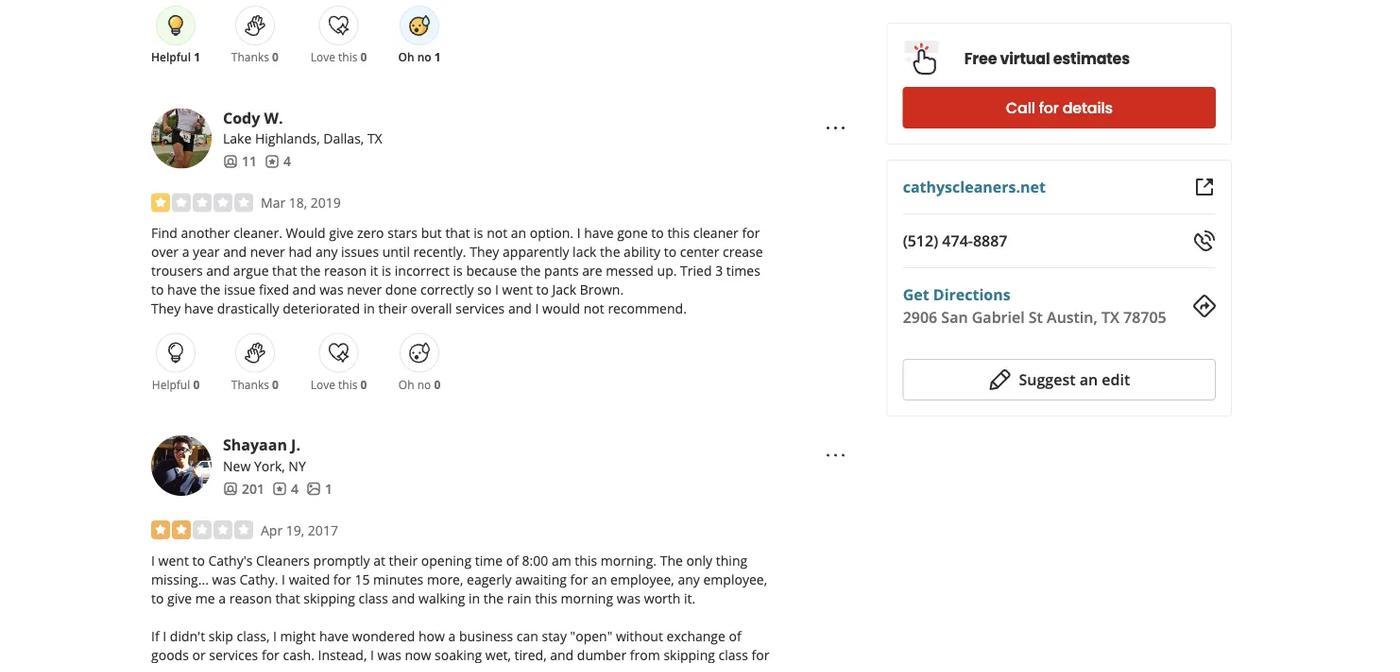 Task type: vqa. For each thing, say whether or not it's contained in the screenshot.
call for details "button" at the right top
yes



Task type: locate. For each thing, give the bounding box(es) containing it.
(1 reaction) element for helpful 1
[[194, 49, 200, 65]]

their up minutes
[[389, 552, 418, 570]]

in inside find another cleaner. would give zero stars but that is not an option. i have gone to this cleaner for over a year and never had any issues until recently. they apparently lack the ability to center crease trousers and argue that the reason it is incorrect is because the pants are messed up. tried 3 times to have the issue fixed and was never done correctly so i went to jack brown. they have drastically deteriorated in their overall services and i would not recommend.
[[364, 300, 375, 318]]

0 vertical spatial a
[[182, 243, 190, 261]]

services down skip
[[209, 646, 258, 664]]

0 horizontal spatial services
[[209, 646, 258, 664]]

class inside i went to cathy's cleaners promptly at their opening time of 8:00 am this morning. the only thing missing... was cathy. i waited for 15 minutes more, eagerly awaiting for an employee, any employee, to give me a reason that skipping class and walking in the rain this morning was worth it.
[[359, 590, 388, 607]]

was
[[320, 281, 344, 299], [212, 571, 236, 589], [617, 590, 641, 607], [378, 646, 402, 664]]

helpful
[[151, 49, 191, 65], [152, 377, 190, 392]]

they down trousers
[[151, 300, 181, 318]]

might
[[280, 627, 316, 645]]

0 up photo of shayaan j.
[[193, 377, 200, 392]]

1 horizontal spatial give
[[329, 224, 354, 242]]

0 horizontal spatial of
[[506, 552, 519, 570]]

16 friends v2 image
[[223, 154, 238, 169]]

0 horizontal spatial never
[[250, 243, 285, 261]]

1 (1 reaction) element from the left
[[194, 49, 200, 65]]

1 horizontal spatial a
[[219, 590, 226, 607]]

2 helpful from the top
[[152, 377, 190, 392]]

0 vertical spatial of
[[506, 552, 519, 570]]

messed
[[606, 262, 654, 280]]

0 vertical spatial love
[[311, 49, 336, 65]]

the
[[660, 552, 683, 570]]

thanks up shayaan
[[231, 377, 269, 392]]

1 vertical spatial an
[[1080, 370, 1099, 390]]

tired,
[[515, 646, 547, 664]]

this up center
[[668, 224, 690, 242]]

1 vertical spatial friends element
[[223, 479, 265, 498]]

this right am
[[575, 552, 598, 570]]

0 horizontal spatial any
[[316, 243, 338, 261]]

missing...
[[151, 571, 209, 589]]

for right call at the top
[[1040, 97, 1059, 119]]

1 vertical spatial not
[[584, 300, 605, 318]]

2 employee, from the left
[[704, 571, 768, 589]]

1 horizontal spatial employee,
[[704, 571, 768, 589]]

0 vertical spatial thanks 0
[[231, 49, 279, 65]]

incorrect
[[395, 262, 450, 280]]

tx right "dallas,"
[[368, 130, 383, 148]]

1 horizontal spatial went
[[502, 281, 533, 299]]

0 vertical spatial give
[[329, 224, 354, 242]]

of right exchange at bottom
[[729, 627, 742, 645]]

1 oh from the top
[[398, 49, 415, 65]]

in down eagerly
[[469, 590, 480, 607]]

0 horizontal spatial tx
[[368, 130, 383, 148]]

that inside i went to cathy's cleaners promptly at their opening time of 8:00 am this morning. the only thing missing... was cathy. i waited for 15 minutes more, eagerly awaiting for an employee, any employee, to give me a reason that skipping class and walking in the rain this morning was worth it.
[[275, 590, 300, 607]]

their
[[379, 300, 408, 318], [389, 552, 418, 570]]

0 vertical spatial 16 review v2 image
[[265, 154, 280, 169]]

1 vertical spatial went
[[158, 552, 189, 570]]

any right had on the top of page
[[316, 243, 338, 261]]

a right me
[[219, 590, 226, 607]]

this left "oh no 0"
[[339, 377, 358, 392]]

employee, down "thing"
[[704, 571, 768, 589]]

in
[[364, 300, 375, 318], [469, 590, 480, 607]]

services down so
[[456, 300, 505, 318]]

zero
[[357, 224, 384, 242]]

opening
[[421, 552, 472, 570]]

(0 reactions) element left oh no 1
[[361, 49, 367, 65]]

0 horizontal spatial class
[[359, 590, 388, 607]]

friends element containing 11
[[223, 152, 257, 171]]

1 vertical spatial skipping
[[664, 646, 716, 664]]

2 menu image from the top
[[825, 444, 848, 467]]

2 vertical spatial an
[[592, 571, 607, 589]]

thanks for helpful 0
[[231, 377, 269, 392]]

is up correctly
[[453, 262, 463, 280]]

skipping
[[304, 590, 355, 607], [664, 646, 716, 664]]

thanks up cody w. link
[[231, 49, 269, 65]]

0 vertical spatial reviews element
[[265, 152, 291, 171]]

helpful 1
[[151, 49, 200, 65]]

"open"
[[571, 627, 613, 645]]

call
[[1007, 97, 1036, 119]]

business
[[459, 627, 513, 645]]

0 horizontal spatial a
[[182, 243, 190, 261]]

0 horizontal spatial give
[[167, 590, 192, 607]]

ability
[[624, 243, 661, 261]]

0 horizontal spatial an
[[511, 224, 527, 242]]

is right it
[[382, 262, 391, 280]]

a inside find another cleaner. would give zero stars but that is not an option. i have gone to this cleaner for over a year and never had any issues until recently. they apparently lack the ability to center crease trousers and argue that the reason it is incorrect is because the pants are messed up. tried 3 times to have the issue fixed and was never done correctly so i went to jack brown. they have drastically deteriorated in their overall services and i would not recommend.
[[182, 243, 190, 261]]

love this 0 for oh no 1
[[311, 49, 367, 65]]

a
[[182, 243, 190, 261], [219, 590, 226, 607], [449, 627, 456, 645]]

0 vertical spatial any
[[316, 243, 338, 261]]

1 horizontal spatial skipping
[[664, 646, 716, 664]]

4 for j.
[[291, 480, 299, 498]]

that
[[446, 224, 470, 242], [272, 262, 297, 280], [275, 590, 300, 607]]

1 vertical spatial 4
[[291, 480, 299, 498]]

1 horizontal spatial services
[[456, 300, 505, 318]]

1 vertical spatial class
[[719, 646, 749, 664]]

of inside if i didn't skip class, i might have wondered how a business can stay "open" without exchange of goods or services for cash. instead, i was now soaking wet, tired, and dumber from skipping class fo
[[729, 627, 742, 645]]

0 horizontal spatial (1 reaction) element
[[194, 49, 200, 65]]

friends element containing 201
[[223, 479, 265, 498]]

never down it
[[347, 281, 382, 299]]

a inside if i didn't skip class, i might have wondered how a business can stay "open" without exchange of goods or services for cash. instead, i was now soaking wet, tired, and dumber from skipping class fo
[[449, 627, 456, 645]]

of
[[506, 552, 519, 570], [729, 627, 742, 645]]

overall
[[411, 300, 452, 318]]

0 vertical spatial no
[[418, 49, 432, 65]]

1 horizontal spatial is
[[453, 262, 463, 280]]

love this 0 up cody w. lake highlands, dallas, tx
[[311, 49, 367, 65]]

0 up shayaan j. link
[[272, 377, 279, 392]]

2 love this 0 from the top
[[311, 377, 367, 392]]

2 horizontal spatial 1
[[435, 49, 441, 65]]

tx inside get directions 2906 san gabriel st austin, tx 78705
[[1102, 307, 1120, 328]]

any up it.
[[678, 571, 700, 589]]

they up the 'because'
[[470, 243, 500, 261]]

thanks 0 up shayaan
[[231, 377, 279, 392]]

highlands,
[[255, 130, 320, 148]]

was down wondered
[[378, 646, 402, 664]]

love
[[311, 49, 336, 65], [311, 377, 336, 392]]

1 vertical spatial no
[[417, 377, 431, 392]]

and
[[223, 243, 247, 261], [206, 262, 230, 280], [293, 281, 316, 299], [508, 300, 532, 318], [392, 590, 415, 607], [550, 646, 574, 664]]

2 friends element from the top
[[223, 479, 265, 498]]

this left oh no 1
[[339, 49, 358, 65]]

(1 reaction) element
[[194, 49, 200, 65], [435, 49, 441, 65]]

get directions 2906 san gabriel st austin, tx 78705
[[903, 285, 1167, 328]]

helpful 0
[[152, 377, 200, 392]]

went inside find another cleaner. would give zero stars but that is not an option. i have gone to this cleaner for over a year and never had any issues until recently. they apparently lack the ability to center crease trousers and argue that the reason it is incorrect is because the pants are messed up. tried 3 times to have the issue fixed and was never done correctly so i went to jack brown. they have drastically deteriorated in their overall services and i would not recommend.
[[502, 281, 533, 299]]

oh no 0
[[399, 377, 441, 392]]

an inside i went to cathy's cleaners promptly at their opening time of 8:00 am this morning. the only thing missing... was cathy. i waited for 15 minutes more, eagerly awaiting for an employee, any employee, to give me a reason that skipping class and walking in the rain this morning was worth it.
[[592, 571, 607, 589]]

1 vertical spatial helpful
[[152, 377, 190, 392]]

0 vertical spatial their
[[379, 300, 408, 318]]

apparently
[[503, 243, 570, 261]]

that up fixed
[[272, 262, 297, 280]]

4
[[284, 152, 291, 170], [291, 480, 299, 498]]

1
[[194, 49, 200, 65], [435, 49, 441, 65], [325, 480, 333, 498]]

2 thanks from the top
[[231, 377, 269, 392]]

(0 reactions) element
[[272, 49, 279, 65], [361, 49, 367, 65], [193, 377, 200, 392], [272, 377, 279, 392], [361, 377, 367, 392], [434, 377, 441, 392]]

2 vertical spatial that
[[275, 590, 300, 607]]

1 vertical spatial a
[[219, 590, 226, 607]]

not down brown.
[[584, 300, 605, 318]]

2 love from the top
[[311, 377, 336, 392]]

friends element for cody w.
[[223, 152, 257, 171]]

it
[[370, 262, 378, 280]]

1 vertical spatial their
[[389, 552, 418, 570]]

would
[[286, 224, 326, 242]]

wondered
[[352, 627, 415, 645]]

went up missing... at the left of page
[[158, 552, 189, 570]]

reviews element
[[265, 152, 291, 171], [272, 479, 299, 498]]

2 horizontal spatial a
[[449, 627, 456, 645]]

0 horizontal spatial not
[[487, 224, 508, 242]]

0 horizontal spatial went
[[158, 552, 189, 570]]

1 vertical spatial thanks
[[231, 377, 269, 392]]

1 horizontal spatial class
[[719, 646, 749, 664]]

reason
[[324, 262, 367, 280], [229, 590, 272, 607]]

the down eagerly
[[484, 590, 504, 607]]

recently.
[[414, 243, 467, 261]]

1 employee, from the left
[[611, 571, 675, 589]]

1 horizontal spatial in
[[469, 590, 480, 607]]

1 no from the top
[[418, 49, 432, 65]]

reviews element for j.
[[272, 479, 299, 498]]

an left edit
[[1080, 370, 1099, 390]]

1 vertical spatial love this 0
[[311, 377, 367, 392]]

the left issue
[[200, 281, 221, 299]]

love for oh no 1
[[311, 49, 336, 65]]

skipping down exchange at bottom
[[664, 646, 716, 664]]

1 vertical spatial 16 review v2 image
[[272, 482, 287, 497]]

give up 'issues'
[[329, 224, 354, 242]]

an up morning
[[592, 571, 607, 589]]

tx
[[368, 130, 383, 148], [1102, 307, 1120, 328]]

1 horizontal spatial 1
[[325, 480, 333, 498]]

is
[[474, 224, 484, 242], [382, 262, 391, 280], [453, 262, 463, 280]]

that down waited on the bottom left
[[275, 590, 300, 607]]

the
[[600, 243, 621, 261], [301, 262, 321, 280], [521, 262, 541, 280], [200, 281, 221, 299], [484, 590, 504, 607]]

their down done
[[379, 300, 408, 318]]

helpful up photo of cody w.
[[151, 49, 191, 65]]

0 horizontal spatial employee,
[[611, 571, 675, 589]]

love down deteriorated
[[311, 377, 336, 392]]

1 horizontal spatial any
[[678, 571, 700, 589]]

reason down "cathy."
[[229, 590, 272, 607]]

love up cody w. lake highlands, dallas, tx
[[311, 49, 336, 65]]

i left would
[[536, 300, 539, 318]]

1 vertical spatial in
[[469, 590, 480, 607]]

0 vertical spatial thanks
[[231, 49, 269, 65]]

1 thanks from the top
[[231, 49, 269, 65]]

not up the 'because'
[[487, 224, 508, 242]]

16 review v2 image down york,
[[272, 482, 287, 497]]

that up recently. at the top of page
[[446, 224, 470, 242]]

1 horizontal spatial tx
[[1102, 307, 1120, 328]]

2 oh from the top
[[399, 377, 415, 392]]

not
[[487, 224, 508, 242], [584, 300, 605, 318]]

1 horizontal spatial (1 reaction) element
[[435, 49, 441, 65]]

1 horizontal spatial of
[[729, 627, 742, 645]]

class down 15
[[359, 590, 388, 607]]

call for details button
[[903, 87, 1217, 129]]

was up deteriorated
[[320, 281, 344, 299]]

never
[[250, 243, 285, 261], [347, 281, 382, 299]]

1 vertical spatial any
[[678, 571, 700, 589]]

2 thanks 0 from the top
[[231, 377, 279, 392]]

reason inside i went to cathy's cleaners promptly at their opening time of 8:00 am this morning. the only thing missing... was cathy. i waited for 15 minutes more, eagerly awaiting for an employee, any employee, to give me a reason that skipping class and walking in the rain this morning was worth it.
[[229, 590, 272, 607]]

4 down highlands,
[[284, 152, 291, 170]]

to down missing... at the left of page
[[151, 590, 164, 607]]

worth
[[644, 590, 681, 607]]

1 vertical spatial reason
[[229, 590, 272, 607]]

at
[[374, 552, 386, 570]]

thanks 0
[[231, 49, 279, 65], [231, 377, 279, 392]]

1 horizontal spatial not
[[584, 300, 605, 318]]

class down exchange at bottom
[[719, 646, 749, 664]]

of left 8:00 on the bottom left of page
[[506, 552, 519, 570]]

for inside find another cleaner. would give zero stars but that is not an option. i have gone to this cleaner for over a year and never had any issues until recently. they apparently lack the ability to center crease trousers and argue that the reason it is incorrect is because the pants are messed up. tried 3 times to have the issue fixed and was never done correctly so i went to jack brown. they have drastically deteriorated in their overall services and i would not recommend.
[[742, 224, 760, 242]]

i right so
[[495, 281, 499, 299]]

16 review v2 image for w.
[[265, 154, 280, 169]]

is up the 'because'
[[474, 224, 484, 242]]

tx left the '78705'
[[1102, 307, 1120, 328]]

was inside find another cleaner. would give zero stars but that is not an option. i have gone to this cleaner for over a year and never had any issues until recently. they apparently lack the ability to center crease trousers and argue that the reason it is incorrect is because the pants are messed up. tried 3 times to have the issue fixed and was never done correctly so i went to jack brown. they have drastically deteriorated in their overall services and i would not recommend.
[[320, 281, 344, 299]]

1 thanks 0 from the top
[[231, 49, 279, 65]]

for down class,
[[262, 646, 280, 664]]

how
[[419, 627, 445, 645]]

24 directions v2 image
[[1194, 295, 1217, 318]]

no
[[418, 49, 432, 65], [417, 377, 431, 392]]

a left year
[[182, 243, 190, 261]]

an up apparently
[[511, 224, 527, 242]]

1 love this 0 from the top
[[311, 49, 367, 65]]

thanks 0 up cody w. link
[[231, 49, 279, 65]]

in inside i went to cathy's cleaners promptly at their opening time of 8:00 am this morning. the only thing missing... was cathy. i waited for 15 minutes more, eagerly awaiting for an employee, any employee, to give me a reason that skipping class and walking in the rain this morning was worth it.
[[469, 590, 480, 607]]

0 down overall
[[434, 377, 441, 392]]

to left the jack
[[536, 281, 549, 299]]

their inside i went to cathy's cleaners promptly at their opening time of 8:00 am this morning. the only thing missing... was cathy. i waited for 15 minutes more, eagerly awaiting for an employee, any employee, to give me a reason that skipping class and walking in the rain this morning was worth it.
[[389, 552, 418, 570]]

1 vertical spatial love
[[311, 377, 336, 392]]

(0 reactions) element up shayaan j. link
[[272, 377, 279, 392]]

1 horizontal spatial never
[[347, 281, 382, 299]]

0 vertical spatial an
[[511, 224, 527, 242]]

option.
[[530, 224, 574, 242]]

1 love from the top
[[311, 49, 336, 65]]

2 vertical spatial a
[[449, 627, 456, 645]]

never down cleaner.
[[250, 243, 285, 261]]

2 horizontal spatial an
[[1080, 370, 1099, 390]]

photo of shayaan j. image
[[151, 436, 212, 496]]

employee, down morning.
[[611, 571, 675, 589]]

16 review v2 image for j.
[[272, 482, 287, 497]]

friends element down new
[[223, 479, 265, 498]]

any inside i went to cathy's cleaners promptly at their opening time of 8:00 am this morning. the only thing missing... was cathy. i waited for 15 minutes more, eagerly awaiting for an employee, any employee, to give me a reason that skipping class and walking in the rain this morning was worth it.
[[678, 571, 700, 589]]

menu image
[[825, 117, 848, 140], [825, 444, 848, 467]]

1 vertical spatial never
[[347, 281, 382, 299]]

and down stay
[[550, 646, 574, 664]]

had
[[289, 243, 312, 261]]

give inside find another cleaner. would give zero stars but that is not an option. i have gone to this cleaner for over a year and never had any issues until recently. they apparently lack the ability to center crease trousers and argue that the reason it is incorrect is because the pants are messed up. tried 3 times to have the issue fixed and was never done correctly so i went to jack brown. they have drastically deteriorated in their overall services and i would not recommend.
[[329, 224, 354, 242]]

i
[[577, 224, 581, 242], [495, 281, 499, 299], [536, 300, 539, 318], [151, 552, 155, 570], [282, 571, 285, 589], [163, 627, 167, 645], [273, 627, 277, 645], [371, 646, 374, 664]]

16 review v2 image right 11
[[265, 154, 280, 169]]

reviews element for w.
[[265, 152, 291, 171]]

times
[[727, 262, 761, 280]]

0 vertical spatial 4
[[284, 152, 291, 170]]

0 vertical spatial menu image
[[825, 117, 848, 140]]

0 vertical spatial went
[[502, 281, 533, 299]]

1 vertical spatial services
[[209, 646, 258, 664]]

16 review v2 image
[[265, 154, 280, 169], [272, 482, 287, 497]]

directions
[[934, 285, 1011, 305]]

to up up.
[[664, 243, 677, 261]]

0 horizontal spatial reason
[[229, 590, 272, 607]]

1 vertical spatial reviews element
[[272, 479, 299, 498]]

1 vertical spatial menu image
[[825, 444, 848, 467]]

another
[[181, 224, 230, 242]]

0 vertical spatial not
[[487, 224, 508, 242]]

0 horizontal spatial they
[[151, 300, 181, 318]]

24 pencil v2 image
[[989, 369, 1012, 391]]

a up soaking
[[449, 627, 456, 645]]

(0 reactions) element down overall
[[434, 377, 441, 392]]

jack
[[553, 281, 577, 299]]

2 star rating image
[[151, 521, 253, 540]]

1 helpful from the top
[[151, 49, 191, 65]]

1 menu image from the top
[[825, 117, 848, 140]]

the right "lack"
[[600, 243, 621, 261]]

if
[[151, 627, 159, 645]]

1 vertical spatial they
[[151, 300, 181, 318]]

0 horizontal spatial skipping
[[304, 590, 355, 607]]

give down missing... at the left of page
[[167, 590, 192, 607]]

1 horizontal spatial reason
[[324, 262, 367, 280]]

i down wondered
[[371, 646, 374, 664]]

and up deteriorated
[[293, 281, 316, 299]]

0 vertical spatial in
[[364, 300, 375, 318]]

0 horizontal spatial in
[[364, 300, 375, 318]]

2 no from the top
[[417, 377, 431, 392]]

4 left the 16 photos v2
[[291, 480, 299, 498]]

was left worth
[[617, 590, 641, 607]]

cleaner.
[[234, 224, 283, 242]]

for up crease
[[742, 224, 760, 242]]

any
[[316, 243, 338, 261], [678, 571, 700, 589]]

done
[[386, 281, 417, 299]]

1 vertical spatial give
[[167, 590, 192, 607]]

reviews element down highlands,
[[265, 152, 291, 171]]

helpful up photo of shayaan j.
[[152, 377, 190, 392]]

oh no 1
[[398, 49, 441, 65]]

1 horizontal spatial an
[[592, 571, 607, 589]]

skipping inside if i didn't skip class, i might have wondered how a business can stay "open" without exchange of goods or services for cash. instead, i was now soaking wet, tired, and dumber from skipping class fo
[[664, 646, 716, 664]]

1 friends element from the top
[[223, 152, 257, 171]]

reviews element down ny
[[272, 479, 299, 498]]

oh for oh no 1
[[398, 49, 415, 65]]

crease
[[723, 243, 763, 261]]

friends element
[[223, 152, 257, 171], [223, 479, 265, 498]]

employee,
[[611, 571, 675, 589], [704, 571, 768, 589]]

0 vertical spatial helpful
[[151, 49, 191, 65]]

1 horizontal spatial they
[[470, 243, 500, 261]]

1 vertical spatial of
[[729, 627, 742, 645]]

photo of cody w. image
[[151, 108, 212, 169]]

0 vertical spatial skipping
[[304, 590, 355, 607]]

1 vertical spatial oh
[[399, 377, 415, 392]]

(0 reactions) element up w.
[[272, 49, 279, 65]]

love this 0 down deteriorated
[[311, 377, 367, 392]]

0 vertical spatial tx
[[368, 130, 383, 148]]

in down it
[[364, 300, 375, 318]]

dumber
[[577, 646, 627, 664]]

friends element down lake
[[223, 152, 257, 171]]

to up missing... at the left of page
[[192, 552, 205, 570]]

find
[[151, 224, 178, 242]]

give
[[329, 224, 354, 242], [167, 590, 192, 607]]

0 vertical spatial services
[[456, 300, 505, 318]]

st
[[1029, 307, 1043, 328]]

2 (1 reaction) element from the left
[[435, 49, 441, 65]]

instead,
[[318, 646, 367, 664]]

0 vertical spatial oh
[[398, 49, 415, 65]]

1 vertical spatial that
[[272, 262, 297, 280]]

0 vertical spatial class
[[359, 590, 388, 607]]

0 vertical spatial love this 0
[[311, 49, 367, 65]]

the inside i went to cathy's cleaners promptly at their opening time of 8:00 am this morning. the only thing missing... was cathy. i waited for 15 minutes more, eagerly awaiting for an employee, any employee, to give me a reason that skipping class and walking in the rain this morning was worth it.
[[484, 590, 504, 607]]

0 vertical spatial reason
[[324, 262, 367, 280]]



Task type: describe. For each thing, give the bounding box(es) containing it.
8887
[[974, 231, 1008, 251]]

awaiting
[[515, 571, 567, 589]]

16 photos v2 image
[[306, 482, 321, 497]]

only
[[687, 552, 713, 570]]

brown.
[[580, 281, 624, 299]]

or
[[192, 646, 206, 664]]

for inside button
[[1040, 97, 1059, 119]]

and down year
[[206, 262, 230, 280]]

was down cathy's
[[212, 571, 236, 589]]

thanks 0 for 1
[[231, 49, 279, 65]]

services inside find another cleaner. would give zero stars but that is not an option. i have gone to this cleaner for over a year and never had any issues until recently. they apparently lack the ability to center crease trousers and argue that the reason it is incorrect is because the pants are messed up. tried 3 times to have the issue fixed and was never done correctly so i went to jack brown. they have drastically deteriorated in their overall services and i would not recommend.
[[456, 300, 505, 318]]

mar
[[261, 194, 286, 212]]

suggest an edit
[[1019, 370, 1131, 390]]

cathy's
[[208, 552, 253, 570]]

(512) 474-8887
[[903, 231, 1008, 251]]

and inside i went to cathy's cleaners promptly at their opening time of 8:00 am this morning. the only thing missing... was cathy. i waited for 15 minutes more, eagerly awaiting for an employee, any employee, to give me a reason that skipping class and walking in the rain this morning was worth it.
[[392, 590, 415, 607]]

0 vertical spatial never
[[250, 243, 285, 261]]

wet,
[[486, 646, 511, 664]]

0 horizontal spatial is
[[382, 262, 391, 280]]

virtual
[[1001, 48, 1051, 69]]

year
[[193, 243, 220, 261]]

more,
[[427, 571, 464, 589]]

thing
[[716, 552, 748, 570]]

minutes
[[373, 571, 424, 589]]

menu image for cody w.
[[825, 117, 848, 140]]

for inside if i didn't skip class, i might have wondered how a business can stay "open" without exchange of goods or services for cash. instead, i was now soaking wet, tired, and dumber from skipping class fo
[[262, 646, 280, 664]]

an inside find another cleaner. would give zero stars but that is not an option. i have gone to this cleaner for over a year and never had any issues until recently. they apparently lack the ability to center crease trousers and argue that the reason it is incorrect is because the pants are messed up. tried 3 times to have the issue fixed and was never done correctly so i went to jack brown. they have drastically deteriorated in their overall services and i would not recommend.
[[511, 224, 527, 242]]

any inside find another cleaner. would give zero stars but that is not an option. i have gone to this cleaner for over a year and never had any issues until recently. they apparently lack the ability to center crease trousers and argue that the reason it is incorrect is because the pants are messed up. tried 3 times to have the issue fixed and was never done correctly so i went to jack brown. they have drastically deteriorated in their overall services and i would not recommend.
[[316, 243, 338, 261]]

no for 1
[[418, 49, 432, 65]]

over
[[151, 243, 179, 261]]

i up "lack"
[[577, 224, 581, 242]]

of inside i went to cathy's cleaners promptly at their opening time of 8:00 am this morning. the only thing missing... was cathy. i waited for 15 minutes more, eagerly awaiting for an employee, any employee, to give me a reason that skipping class and walking in the rain this morning was worth it.
[[506, 552, 519, 570]]

2019
[[311, 194, 341, 212]]

suggest
[[1019, 370, 1076, 390]]

0 up w.
[[272, 49, 279, 65]]

to down trousers
[[151, 281, 164, 299]]

find another cleaner. would give zero stars but that is not an option. i have gone to this cleaner for over a year and never had any issues until recently. they apparently lack the ability to center crease trousers and argue that the reason it is incorrect is because the pants are messed up. tried 3 times to have the issue fixed and was never done correctly so i went to jack brown. they have drastically deteriorated in their overall services and i would not recommend.
[[151, 224, 763, 318]]

16 friends v2 image
[[223, 482, 238, 497]]

recommend.
[[608, 300, 687, 318]]

0 vertical spatial that
[[446, 224, 470, 242]]

an inside "button"
[[1080, 370, 1099, 390]]

tried
[[681, 262, 712, 280]]

reason inside find another cleaner. would give zero stars but that is not an option. i have gone to this cleaner for over a year and never had any issues until recently. they apparently lack the ability to center crease trousers and argue that the reason it is incorrect is because the pants are messed up. tried 3 times to have the issue fixed and was never done correctly so i went to jack brown. they have drastically deteriorated in their overall services and i would not recommend.
[[324, 262, 367, 280]]

estimates
[[1054, 48, 1131, 69]]

cathy.
[[240, 571, 278, 589]]

cody w. lake highlands, dallas, tx
[[223, 107, 383, 148]]

york,
[[254, 457, 285, 475]]

love this 0 for oh no 0
[[311, 377, 367, 392]]

18,
[[289, 194, 307, 212]]

474-
[[943, 231, 974, 251]]

get
[[903, 285, 930, 305]]

correctly
[[421, 281, 474, 299]]

me
[[195, 590, 215, 607]]

0 vertical spatial they
[[470, 243, 500, 261]]

gone
[[617, 224, 648, 242]]

pants
[[545, 262, 579, 280]]

helpful for helpful 0
[[152, 377, 190, 392]]

their inside find another cleaner. would give zero stars but that is not an option. i have gone to this cleaner for over a year and never had any issues until recently. they apparently lack the ability to center crease trousers and argue that the reason it is incorrect is because the pants are messed up. tried 3 times to have the issue fixed and was never done correctly so i went to jack brown. they have drastically deteriorated in their overall services and i would not recommend.
[[379, 300, 408, 318]]

services inside if i didn't skip class, i might have wondered how a business can stay "open" without exchange of goods or services for cash. instead, i was now soaking wet, tired, and dumber from skipping class fo
[[209, 646, 258, 664]]

and inside if i didn't skip class, i might have wondered how a business can stay "open" without exchange of goods or services for cash. instead, i was now soaking wet, tired, and dumber from skipping class fo
[[550, 646, 574, 664]]

11
[[242, 152, 257, 170]]

without
[[616, 627, 663, 645]]

skipping inside i went to cathy's cleaners promptly at their opening time of 8:00 am this morning. the only thing missing... was cathy. i waited for 15 minutes more, eagerly awaiting for an employee, any employee, to give me a reason that skipping class and walking in the rain this morning was worth it.
[[304, 590, 355, 607]]

1 star rating image
[[151, 193, 253, 212]]

for up morning
[[571, 571, 588, 589]]

i went to cathy's cleaners promptly at their opening time of 8:00 am this morning. the only thing missing... was cathy. i waited for 15 minutes more, eagerly awaiting for an employee, any employee, to give me a reason that skipping class and walking in the rain this morning was worth it.
[[151, 552, 768, 607]]

friends element for shayaan j.
[[223, 479, 265, 498]]

2906
[[903, 307, 938, 328]]

15
[[355, 571, 370, 589]]

gabriel
[[972, 307, 1025, 328]]

2 horizontal spatial is
[[474, 224, 484, 242]]

and up argue
[[223, 243, 247, 261]]

to up ability
[[652, 224, 664, 242]]

0 left "oh no 0"
[[361, 377, 367, 392]]

class,
[[237, 627, 270, 645]]

soaking
[[435, 646, 482, 664]]

class inside if i didn't skip class, i might have wondered how a business can stay "open" without exchange of goods or services for cash. instead, i was now soaking wet, tired, and dumber from skipping class fo
[[719, 646, 749, 664]]

suggest an edit button
[[903, 359, 1217, 401]]

thanks for helpful 1
[[231, 49, 269, 65]]

1 inside "photos" element
[[325, 480, 333, 498]]

am
[[552, 552, 572, 570]]

4 for w.
[[284, 152, 291, 170]]

dallas,
[[324, 130, 364, 148]]

stars
[[388, 224, 418, 242]]

this inside find another cleaner. would give zero stars but that is not an option. i have gone to this cleaner for over a year and never had any issues until recently. they apparently lack the ability to center crease trousers and argue that the reason it is incorrect is because the pants are messed up. tried 3 times to have the issue fixed and was never done correctly so i went to jack brown. they have drastically deteriorated in their overall services and i would not recommend.
[[668, 224, 690, 242]]

photos element
[[306, 479, 333, 498]]

i down cleaners
[[282, 571, 285, 589]]

trousers
[[151, 262, 203, 280]]

this down awaiting
[[535, 590, 558, 607]]

78705
[[1124, 307, 1167, 328]]

24 external link v2 image
[[1194, 176, 1217, 199]]

tx inside cody w. lake highlands, dallas, tx
[[368, 130, 383, 148]]

ny
[[289, 457, 306, 475]]

fixed
[[259, 281, 289, 299]]

and left would
[[508, 300, 532, 318]]

j.
[[291, 435, 301, 455]]

give inside i went to cathy's cleaners promptly at their opening time of 8:00 am this morning. the only thing missing... was cathy. i waited for 15 minutes more, eagerly awaiting for an employee, any employee, to give me a reason that skipping class and walking in the rain this morning was worth it.
[[167, 590, 192, 607]]

cathyscleaners.net link
[[903, 177, 1046, 197]]

went inside i went to cathy's cleaners promptly at their opening time of 8:00 am this morning. the only thing missing... was cathy. i waited for 15 minutes more, eagerly awaiting for an employee, any employee, to give me a reason that skipping class and walking in the rain this morning was worth it.
[[158, 552, 189, 570]]

a inside i went to cathy's cleaners promptly at their opening time of 8:00 am this morning. the only thing missing... was cathy. i waited for 15 minutes more, eagerly awaiting for an employee, any employee, to give me a reason that skipping class and walking in the rain this morning was worth it.
[[219, 590, 226, 607]]

san
[[942, 307, 969, 328]]

call for details
[[1007, 97, 1113, 119]]

201
[[242, 480, 265, 498]]

i up missing... at the left of page
[[151, 552, 155, 570]]

details
[[1063, 97, 1113, 119]]

was inside if i didn't skip class, i might have wondered how a business can stay "open" without exchange of goods or services for cash. instead, i was now soaking wet, tired, and dumber from skipping class fo
[[378, 646, 402, 664]]

time
[[475, 552, 503, 570]]

get directions link
[[903, 285, 1011, 305]]

shayaan j. link
[[223, 435, 301, 455]]

i right if
[[163, 627, 167, 645]]

oh for oh no 0
[[399, 377, 415, 392]]

mar 18, 2019
[[261, 194, 341, 212]]

deteriorated
[[283, 300, 360, 318]]

issues
[[341, 243, 379, 261]]

have inside if i didn't skip class, i might have wondered how a business can stay "open" without exchange of goods or services for cash. instead, i was now soaking wet, tired, and dumber from skipping class fo
[[319, 627, 349, 645]]

no for 0
[[417, 377, 431, 392]]

stay
[[542, 627, 567, 645]]

shayaan j. new york, ny
[[223, 435, 306, 475]]

waited
[[289, 571, 330, 589]]

the down had on the top of page
[[301, 262, 321, 280]]

helpful for helpful 1
[[151, 49, 191, 65]]

so
[[478, 281, 492, 299]]

walking
[[419, 590, 465, 607]]

didn't
[[170, 627, 205, 645]]

austin,
[[1047, 307, 1098, 328]]

if i didn't skip class, i might have wondered how a business can stay "open" without exchange of goods or services for cash. instead, i was now soaking wet, tired, and dumber from skipping class fo
[[151, 627, 770, 664]]

cash.
[[283, 646, 315, 664]]

lack
[[573, 243, 597, 261]]

cleaner
[[694, 224, 739, 242]]

(0 reactions) element left "oh no 0"
[[361, 377, 367, 392]]

edit
[[1102, 370, 1131, 390]]

thanks 0 for 0
[[231, 377, 279, 392]]

(512)
[[903, 231, 939, 251]]

issue
[[224, 281, 256, 299]]

(1 reaction) element for oh no 1
[[435, 49, 441, 65]]

promptly
[[313, 552, 370, 570]]

0 left oh no 1
[[361, 49, 367, 65]]

(0 reactions) element up photo of shayaan j.
[[193, 377, 200, 392]]

center
[[680, 243, 720, 261]]

cody w. link
[[223, 107, 283, 128]]

exchange
[[667, 627, 726, 645]]

love for oh no 0
[[311, 377, 336, 392]]

drastically
[[217, 300, 279, 318]]

0 horizontal spatial 1
[[194, 49, 200, 65]]

i right class,
[[273, 627, 277, 645]]

for down promptly
[[334, 571, 351, 589]]

menu image for shayaan j.
[[825, 444, 848, 467]]

argue
[[233, 262, 269, 280]]

24 phone v2 image
[[1194, 230, 1217, 252]]

the down apparently
[[521, 262, 541, 280]]

skip
[[209, 627, 233, 645]]



